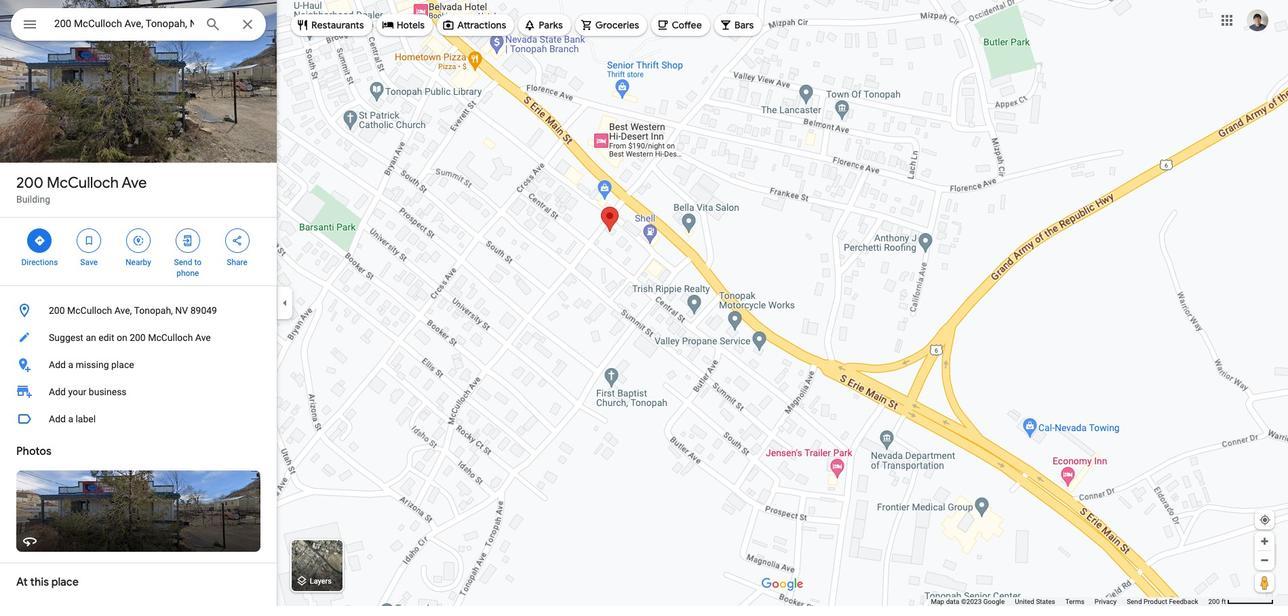 Task type: describe. For each thing, give the bounding box(es) containing it.
suggest an edit on 200 mcculloch ave button
[[0, 324, 277, 352]]

privacy
[[1095, 599, 1117, 606]]

ave inside 200 mcculloch ave building
[[122, 174, 147, 193]]

89049
[[191, 305, 217, 316]]

show your location image
[[1260, 514, 1272, 527]]

add a missing place button
[[0, 352, 277, 379]]

200 right the on
[[130, 333, 146, 343]]

attractions
[[458, 19, 507, 31]]

attractions button
[[437, 9, 515, 41]]

photos
[[16, 445, 51, 459]]

share
[[227, 258, 248, 267]]

add a label
[[49, 414, 96, 425]]

hotels button
[[376, 9, 433, 41]]

nearby
[[126, 258, 151, 267]]

restaurants
[[312, 19, 364, 31]]

product
[[1144, 599, 1168, 606]]

mcculloch for ave,
[[67, 305, 112, 316]]

add your business link
[[0, 379, 277, 406]]

 search field
[[11, 8, 266, 43]]

zoom in image
[[1260, 537, 1271, 547]]

send product feedback
[[1127, 599, 1199, 606]]

add for add your business
[[49, 387, 66, 398]]

footer inside google maps element
[[931, 598, 1209, 607]]

send product feedback button
[[1127, 598, 1199, 607]]

at this place
[[16, 576, 79, 590]]

place inside button
[[111, 360, 134, 371]]

google account: nolan park  
(nolan.park@adept.ai) image
[[1248, 9, 1269, 31]]

save
[[80, 258, 98, 267]]

united states button
[[1016, 598, 1056, 607]]

200 for 200 mcculloch ave building
[[16, 174, 43, 193]]


[[132, 233, 145, 248]]

2 vertical spatial mcculloch
[[148, 333, 193, 343]]

business
[[89, 387, 127, 398]]

phone
[[177, 269, 199, 278]]

1 vertical spatial place
[[51, 576, 79, 590]]

restaurants button
[[291, 9, 372, 41]]

add for add a missing place
[[49, 360, 66, 371]]

ave inside button
[[195, 333, 211, 343]]

bars
[[735, 19, 754, 31]]

on
[[117, 333, 127, 343]]

directions
[[21, 258, 58, 267]]

200 for 200 ft
[[1209, 599, 1221, 606]]

this
[[30, 576, 49, 590]]

at
[[16, 576, 28, 590]]

groceries
[[596, 19, 640, 31]]

200 mcculloch ave main content
[[0, 0, 277, 607]]

states
[[1037, 599, 1056, 606]]

add a missing place
[[49, 360, 134, 371]]

send for send product feedback
[[1127, 599, 1143, 606]]

united
[[1016, 599, 1035, 606]]

nv
[[175, 305, 188, 316]]

ave,
[[115, 305, 132, 316]]

missing
[[76, 360, 109, 371]]

send to phone
[[174, 258, 202, 278]]

200 McCulloch Ave, Tonopah, NV 89049 field
[[11, 8, 266, 41]]

send for send to phone
[[174, 258, 192, 267]]

google maps element
[[0, 0, 1289, 607]]


[[34, 233, 46, 248]]

parks
[[539, 19, 563, 31]]

a for missing
[[68, 360, 73, 371]]



Task type: locate. For each thing, give the bounding box(es) containing it.
1 a from the top
[[68, 360, 73, 371]]

map
[[931, 599, 945, 606]]

suggest an edit on 200 mcculloch ave
[[49, 333, 211, 343]]

0 horizontal spatial ave
[[122, 174, 147, 193]]

feedback
[[1170, 599, 1199, 606]]

add down suggest
[[49, 360, 66, 371]]

add
[[49, 360, 66, 371], [49, 387, 66, 398], [49, 414, 66, 425]]

1 horizontal spatial place
[[111, 360, 134, 371]]

0 vertical spatial send
[[174, 258, 192, 267]]

place
[[111, 360, 134, 371], [51, 576, 79, 590]]

edit
[[99, 333, 114, 343]]

0 vertical spatial a
[[68, 360, 73, 371]]

200 ft button
[[1209, 599, 1275, 606]]

a inside add a label button
[[68, 414, 73, 425]]

0 vertical spatial ave
[[122, 174, 147, 193]]

©2023
[[962, 599, 982, 606]]

2 vertical spatial add
[[49, 414, 66, 425]]

3 add from the top
[[49, 414, 66, 425]]

 button
[[11, 8, 49, 43]]

200 up suggest
[[49, 305, 65, 316]]

a for label
[[68, 414, 73, 425]]


[[83, 233, 95, 248]]

200 for 200 mcculloch ave, tonopah, nv 89049
[[49, 305, 65, 316]]

0 horizontal spatial place
[[51, 576, 79, 590]]

collapse side panel image
[[278, 296, 293, 311]]

send
[[174, 258, 192, 267], [1127, 599, 1143, 606]]

200 mcculloch ave, tonopah, nv 89049 button
[[0, 297, 277, 324]]


[[182, 233, 194, 248]]

building
[[16, 194, 50, 205]]

0 vertical spatial place
[[111, 360, 134, 371]]

send up the phone
[[174, 258, 192, 267]]

an
[[86, 333, 96, 343]]

200
[[16, 174, 43, 193], [49, 305, 65, 316], [130, 333, 146, 343], [1209, 599, 1221, 606]]

200 up building
[[16, 174, 43, 193]]

place right this
[[51, 576, 79, 590]]

footer
[[931, 598, 1209, 607]]

2 add from the top
[[49, 387, 66, 398]]

mcculloch up building
[[47, 174, 119, 193]]

place down the on
[[111, 360, 134, 371]]

ave down 89049
[[195, 333, 211, 343]]

bars button
[[715, 9, 762, 41]]

2 a from the top
[[68, 414, 73, 425]]

mcculloch up an
[[67, 305, 112, 316]]

a
[[68, 360, 73, 371], [68, 414, 73, 425]]

mcculloch
[[47, 174, 119, 193], [67, 305, 112, 316], [148, 333, 193, 343]]

groceries button
[[575, 9, 648, 41]]

terms
[[1066, 599, 1085, 606]]

none field inside "200 mcculloch ave, tonopah, nv 89049" field
[[54, 16, 194, 32]]

mcculloch down nv
[[148, 333, 193, 343]]

ave up  on the top left
[[122, 174, 147, 193]]

200 mcculloch ave building
[[16, 174, 147, 205]]

1 horizontal spatial ave
[[195, 333, 211, 343]]

footer containing map data ©2023 google
[[931, 598, 1209, 607]]

a left label
[[68, 414, 73, 425]]

ft
[[1222, 599, 1227, 606]]

200 left ft on the right
[[1209, 599, 1221, 606]]

add left your
[[49, 387, 66, 398]]

1 vertical spatial a
[[68, 414, 73, 425]]

privacy button
[[1095, 598, 1117, 607]]

suggest
[[49, 333, 83, 343]]

send inside send to phone
[[174, 258, 192, 267]]

a left missing
[[68, 360, 73, 371]]

terms button
[[1066, 598, 1085, 607]]


[[22, 15, 38, 34]]

show street view coverage image
[[1256, 573, 1275, 593]]

tonopah,
[[134, 305, 173, 316]]

0 horizontal spatial send
[[174, 258, 192, 267]]

google
[[984, 599, 1005, 606]]

add a label button
[[0, 406, 277, 433]]

united states
[[1016, 599, 1056, 606]]

data
[[947, 599, 960, 606]]

coffee button
[[652, 9, 710, 41]]

add for add a label
[[49, 414, 66, 425]]

map data ©2023 google
[[931, 599, 1005, 606]]

actions for 200 mcculloch ave region
[[0, 218, 277, 286]]

1 vertical spatial mcculloch
[[67, 305, 112, 316]]

your
[[68, 387, 86, 398]]

1 add from the top
[[49, 360, 66, 371]]

ave
[[122, 174, 147, 193], [195, 333, 211, 343]]

1 horizontal spatial send
[[1127, 599, 1143, 606]]

send inside button
[[1127, 599, 1143, 606]]

add left label
[[49, 414, 66, 425]]

1 vertical spatial ave
[[195, 333, 211, 343]]

hotels
[[397, 19, 425, 31]]

200 inside 200 mcculloch ave building
[[16, 174, 43, 193]]

coffee
[[672, 19, 702, 31]]

200 mcculloch ave, tonopah, nv 89049
[[49, 305, 217, 316]]

zoom out image
[[1260, 556, 1271, 566]]

0 vertical spatial mcculloch
[[47, 174, 119, 193]]

1 vertical spatial add
[[49, 387, 66, 398]]

parks button
[[519, 9, 571, 41]]

mcculloch inside 200 mcculloch ave building
[[47, 174, 119, 193]]

mcculloch for ave
[[47, 174, 119, 193]]

send left product at right
[[1127, 599, 1143, 606]]

add your business
[[49, 387, 127, 398]]

None field
[[54, 16, 194, 32]]


[[231, 233, 243, 248]]

layers
[[310, 578, 332, 587]]

200 ft
[[1209, 599, 1227, 606]]

0 vertical spatial add
[[49, 360, 66, 371]]

1 vertical spatial send
[[1127, 599, 1143, 606]]

a inside add a missing place button
[[68, 360, 73, 371]]

label
[[76, 414, 96, 425]]

to
[[194, 258, 202, 267]]



Task type: vqa. For each thing, say whether or not it's contained in the screenshot.
200 McCulloch Ave, Tonopah, NV 89049
yes



